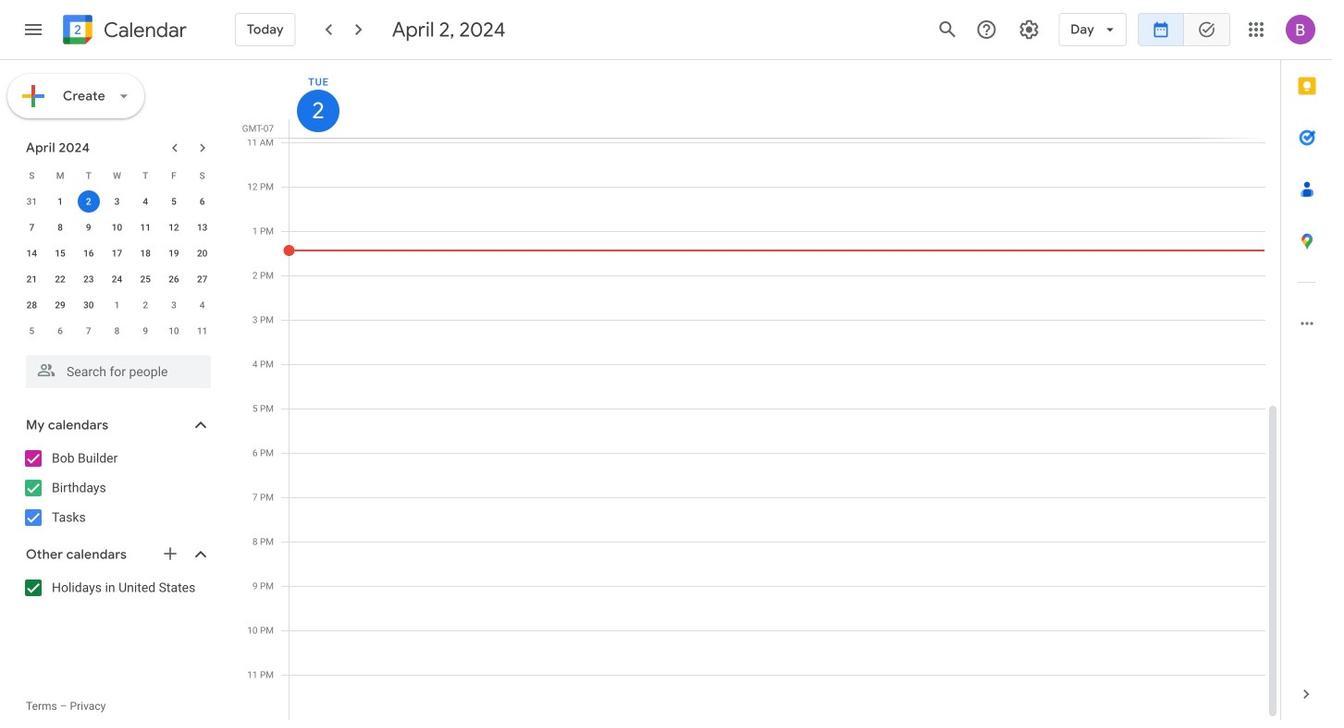 Task type: vqa. For each thing, say whether or not it's contained in the screenshot.
My
no



Task type: locate. For each thing, give the bounding box(es) containing it.
17 element
[[106, 242, 128, 265]]

may 1 element
[[106, 294, 128, 316]]

may 9 element
[[134, 320, 157, 342]]

calendar element
[[59, 11, 187, 52]]

grid
[[237, 60, 1281, 721]]

main drawer image
[[22, 19, 44, 41]]

30 element
[[78, 294, 100, 316]]

may 8 element
[[106, 320, 128, 342]]

may 7 element
[[78, 320, 100, 342]]

row up 17 element
[[18, 215, 217, 241]]

may 5 element
[[21, 320, 43, 342]]

cell inside april 2024 grid
[[74, 189, 103, 215]]

cell
[[74, 189, 103, 215]]

15 element
[[49, 242, 71, 265]]

5 row from the top
[[18, 266, 217, 292]]

row up 3 element
[[18, 163, 217, 189]]

18 element
[[134, 242, 157, 265]]

row group
[[18, 189, 217, 344]]

11 element
[[134, 217, 157, 239]]

None search field
[[0, 348, 229, 389]]

column header
[[289, 60, 1266, 138]]

heading inside calendar element
[[100, 19, 187, 41]]

21 element
[[21, 268, 43, 291]]

row down 10 element
[[18, 241, 217, 266]]

may 10 element
[[163, 320, 185, 342]]

may 6 element
[[49, 320, 71, 342]]

row
[[18, 163, 217, 189], [18, 189, 217, 215], [18, 215, 217, 241], [18, 241, 217, 266], [18, 266, 217, 292], [18, 292, 217, 318], [18, 318, 217, 344]]

may 3 element
[[163, 294, 185, 316]]

10 element
[[106, 217, 128, 239]]

row up 10 element
[[18, 189, 217, 215]]

6 element
[[191, 191, 213, 213]]

tab list
[[1282, 60, 1332, 669]]

april 2024 grid
[[18, 163, 217, 344]]

4 element
[[134, 191, 157, 213]]

row down may 1 element
[[18, 318, 217, 344]]

row down 24 element
[[18, 292, 217, 318]]

heading
[[100, 19, 187, 41]]

row down 17 element
[[18, 266, 217, 292]]

22 element
[[49, 268, 71, 291]]



Task type: describe. For each thing, give the bounding box(es) containing it.
7 element
[[21, 217, 43, 239]]

2, today element
[[78, 191, 100, 213]]

march 31 element
[[21, 191, 43, 213]]

25 element
[[134, 268, 157, 291]]

4 row from the top
[[18, 241, 217, 266]]

7 row from the top
[[18, 318, 217, 344]]

19 element
[[163, 242, 185, 265]]

3 element
[[106, 191, 128, 213]]

23 element
[[78, 268, 100, 291]]

14 element
[[21, 242, 43, 265]]

20 element
[[191, 242, 213, 265]]

27 element
[[191, 268, 213, 291]]

may 11 element
[[191, 320, 213, 342]]

add other calendars image
[[161, 545, 180, 563]]

1 row from the top
[[18, 163, 217, 189]]

26 element
[[163, 268, 185, 291]]

16 element
[[78, 242, 100, 265]]

my calendars list
[[4, 444, 229, 533]]

6 row from the top
[[18, 292, 217, 318]]

29 element
[[49, 294, 71, 316]]

1 element
[[49, 191, 71, 213]]

2 row from the top
[[18, 189, 217, 215]]

5 element
[[163, 191, 185, 213]]

28 element
[[21, 294, 43, 316]]

Search for people text field
[[37, 355, 200, 389]]

9 element
[[78, 217, 100, 239]]

may 4 element
[[191, 294, 213, 316]]

may 2 element
[[134, 294, 157, 316]]

12 element
[[163, 217, 185, 239]]

tuesday, april 2, today element
[[297, 90, 340, 132]]

3 row from the top
[[18, 215, 217, 241]]

settings menu image
[[1018, 19, 1040, 41]]

8 element
[[49, 217, 71, 239]]

13 element
[[191, 217, 213, 239]]

24 element
[[106, 268, 128, 291]]



